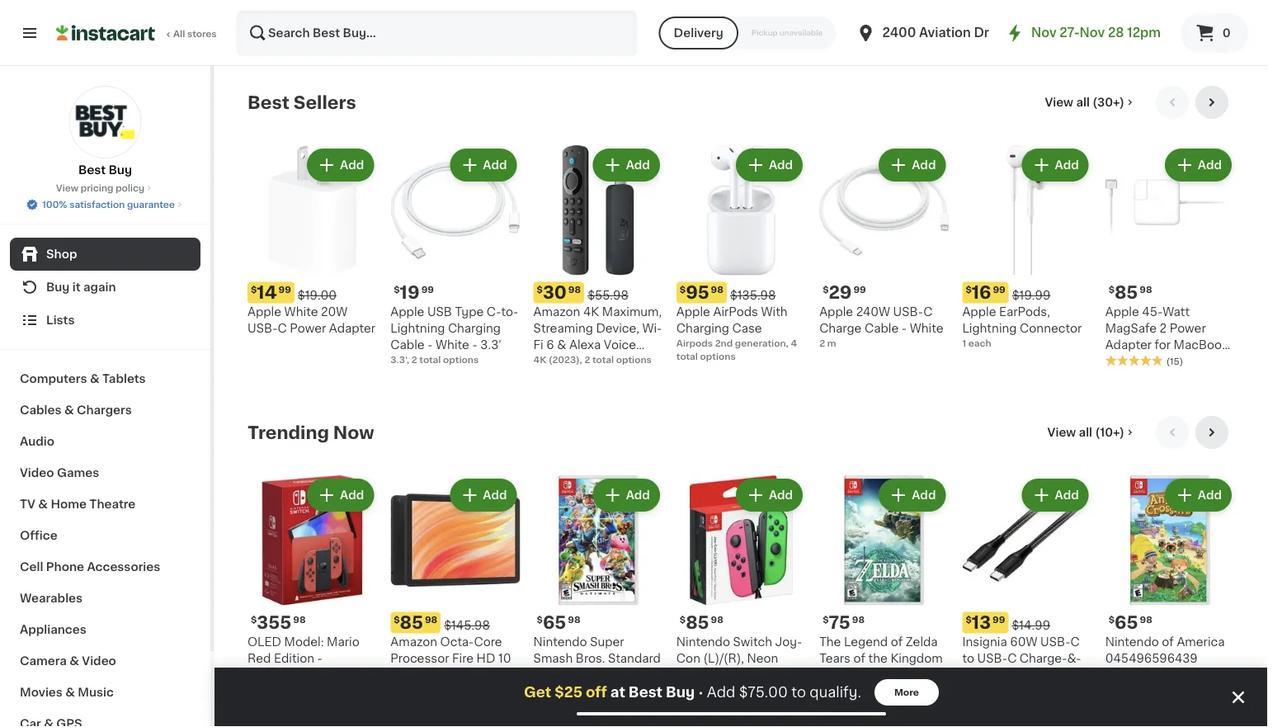 Task type: vqa. For each thing, say whether or not it's contained in the screenshot.
Provisions within the Patagonia Provisions Smoked Mackerel 4.2 oz
no



Task type: locate. For each thing, give the bounding box(es) containing it.
$ 85 98 for apple 45-watt magsafe 2 power adapter for macbook air
[[1109, 284, 1153, 301]]

0 vertical spatial cable
[[865, 322, 899, 334]]

lightning inside "apple usb type c-to- lightning charging cable - white - 3.3' 3.3', 2 total options"
[[391, 322, 445, 334]]

& left 'music'
[[65, 687, 75, 698]]

1 horizontal spatial for
[[1155, 339, 1171, 350]]

2 right the 3.3',
[[412, 355, 417, 364]]

trending
[[248, 424, 329, 441]]

& for tablets
[[90, 373, 100, 385]]

maximum,
[[602, 306, 662, 317]]

$30.98 original price: $55.98 element
[[534, 282, 663, 303]]

1 horizontal spatial $ 65 98
[[1109, 614, 1153, 631]]

2400 aviation dr button
[[856, 10, 990, 56]]

1 vertical spatial buy
[[46, 281, 70, 293]]

0 vertical spatial for
[[1155, 339, 1171, 350]]

adapter
[[329, 322, 376, 334], [1106, 339, 1152, 350]]

$ up streaming
[[537, 285, 543, 294]]

1 power from the left
[[290, 322, 326, 334]]

0 horizontal spatial power
[[290, 322, 326, 334]]

physical
[[534, 685, 573, 694], [820, 685, 859, 694]]

16
[[972, 284, 992, 301]]

0 vertical spatial best
[[248, 94, 290, 111]]

shop
[[46, 248, 77, 260]]

0 horizontal spatial amazon
[[391, 636, 437, 647]]

4 apple from the left
[[677, 306, 711, 317]]

0 horizontal spatial cable
[[391, 339, 425, 350]]

4 right generation,
[[791, 338, 797, 347]]

bros.
[[576, 652, 605, 664]]

2400
[[883, 27, 916, 39]]

braided
[[995, 669, 1040, 680]]

$55.98
[[588, 289, 629, 301]]

$ 85 98 up 45-
[[1109, 284, 1153, 301]]

1 vertical spatial view
[[56, 184, 78, 193]]

None search field
[[236, 10, 638, 56]]

98 left $145.98
[[425, 615, 438, 624]]

options down voice at the top of the page
[[616, 355, 652, 364]]

99 right the 19 at the left top
[[421, 285, 434, 294]]

2 vertical spatial cable
[[1043, 669, 1077, 680]]

$145.98
[[444, 619, 490, 631]]

99
[[279, 285, 291, 294], [854, 285, 866, 294], [421, 285, 434, 294], [993, 285, 1006, 294], [993, 615, 1006, 624]]

add button for apple airpods with charging case
[[738, 150, 802, 180]]

switch inside oled model: mario red edition - nintendo switch
[[304, 669, 343, 680]]

2 horizontal spatial 85
[[1115, 284, 1138, 301]]

0 vertical spatial to
[[963, 652, 975, 664]]

c up &-
[[1071, 636, 1080, 647]]

98 up (l)/(r),
[[711, 615, 724, 624]]

98 right 30
[[569, 285, 581, 294]]

add button for nintendo super smash bros. standard edition video game for nintendo switch
[[595, 480, 658, 510]]

appliances
[[20, 624, 86, 636]]

amazon inside amazon 4k maximum, streaming device, wi- fi 6 & alexa voice remote fire tv stick
[[534, 306, 580, 317]]

voice
[[604, 339, 636, 350]]

add for the legend of zelda tears of the kingdom - nintendo
[[912, 489, 936, 501]]

edition
[[274, 652, 314, 664], [534, 669, 574, 680]]

add for apple usb type c-to- lightning charging cable - white - 3.3'
[[483, 159, 507, 171]]

0 horizontal spatial best
[[78, 164, 106, 176]]

white
[[284, 306, 318, 317], [910, 322, 944, 334], [436, 339, 469, 350]]

game
[[613, 669, 648, 680]]

1 charging from the left
[[448, 322, 501, 334]]

2 vertical spatial white
[[436, 339, 469, 350]]

- down 'model:'
[[317, 652, 323, 664]]

add for oled model: mario red edition - nintendo switch
[[340, 489, 364, 501]]

0 horizontal spatial edition
[[274, 652, 314, 664]]

fi
[[534, 339, 544, 350]]

0 horizontal spatial buy
[[46, 281, 70, 293]]

2 vertical spatial view
[[1048, 427, 1076, 438]]

apple inside apple airpods with charging case airpods 2nd generation, 4 total options
[[677, 306, 711, 317]]

1 horizontal spatial fire
[[583, 355, 604, 367]]

view all (10+)
[[1048, 427, 1125, 438]]

all left (30+)
[[1077, 97, 1090, 108]]

$ 16 99 $19.99 apple earpods, lightning connector 1 each
[[963, 284, 1082, 347]]

85 up con
[[686, 614, 709, 631]]

2 horizontal spatial best
[[629, 685, 663, 699]]

product group containing 13
[[963, 475, 1092, 697]]

nintendo up con
[[677, 636, 730, 647]]

view left (10+)
[[1048, 427, 1076, 438]]

$ 85 98 for nintendo switch joy- con (l)/(r), neon pink/neon green
[[680, 614, 724, 631]]

1 horizontal spatial physical
[[820, 685, 859, 694]]

- inside apple 240w usb-c charge cable - white 2 m
[[902, 322, 907, 334]]

white inside "apple usb type c-to- lightning charging cable - white - 3.3' 3.3', 2 total options"
[[436, 339, 469, 350]]

best inside item carousel "region"
[[248, 94, 290, 111]]

1 vertical spatial edition
[[534, 669, 574, 680]]

view pricing policy
[[56, 184, 145, 193]]

1 horizontal spatial amazon
[[534, 306, 580, 317]]

add for apple 45-watt magsafe 2 power adapter for macbook air
[[1198, 159, 1222, 171]]

satisfaction
[[69, 200, 125, 209]]

$16.99 original price: $19.99 element
[[963, 282, 1092, 303]]

99 inside $ 16 99 $19.99 apple earpods, lightning connector 1 each
[[993, 285, 1006, 294]]

neon
[[747, 652, 779, 664], [677, 685, 702, 694]]

$ up processor
[[394, 615, 400, 624]]

1 horizontal spatial power
[[1170, 322, 1206, 334]]

apple
[[248, 306, 281, 317], [820, 306, 854, 317], [391, 306, 424, 317], [677, 306, 711, 317], [963, 306, 997, 317], [1106, 306, 1140, 317]]

adapter down magsafe
[[1106, 339, 1152, 350]]

product group
[[248, 145, 377, 336], [391, 145, 520, 366], [534, 145, 663, 367], [677, 145, 806, 363], [820, 145, 949, 349], [963, 145, 1092, 349], [1106, 145, 1236, 368], [248, 475, 377, 696], [391, 475, 520, 696], [534, 475, 663, 697], [677, 475, 806, 709], [820, 475, 949, 696], [963, 475, 1092, 697], [1106, 475, 1236, 713]]

best buy
[[78, 164, 132, 176]]

1 horizontal spatial 65
[[1115, 614, 1139, 631]]

0 horizontal spatial $ 65 98
[[537, 614, 581, 631]]

98 up 045496596439
[[1140, 615, 1153, 624]]

main content
[[215, 66, 1269, 727]]

best up 'pricing'
[[78, 164, 106, 176]]

$19.99
[[1012, 289, 1051, 301]]

85
[[1115, 284, 1138, 301], [400, 614, 423, 631], [686, 614, 709, 631]]

streaming
[[534, 322, 593, 334]]

1 vertical spatial tv
[[20, 498, 35, 510]]

add button for nintendo of america 045496596439 nintendo switch animal crossing: new horizons
[[1167, 480, 1231, 510]]

2 horizontal spatial video
[[577, 669, 610, 680]]

with
[[761, 306, 788, 317]]

0 horizontal spatial white
[[284, 306, 318, 317]]

2 charging from the left
[[677, 322, 729, 334]]

product group containing 14
[[248, 145, 377, 336]]

c down the $14.99 original price: $19.00 element in the left of the page
[[278, 322, 287, 334]]

apple down "95"
[[677, 306, 711, 317]]

joy-
[[775, 636, 802, 647]]

neon down con
[[677, 685, 702, 694]]

best inside treatment tracker modal dialog
[[629, 685, 663, 699]]

98 up 45-
[[1140, 285, 1153, 294]]

mario
[[327, 636, 360, 647]]

1 vertical spatial neon
[[677, 685, 702, 694]]

0 horizontal spatial physical
[[534, 685, 573, 694]]

camera & video
[[20, 655, 116, 667]]

animal
[[1106, 685, 1145, 697]]

2 apple from the left
[[820, 306, 854, 317]]

switch inside nintendo switch joy- con (l)/(r), neon pink/neon green neon pink/neon green, 4 total options
[[733, 636, 772, 647]]

- down &-
[[1080, 669, 1085, 680]]

2 inside 'apple 45-watt magsafe 2 power adapter for macbook air'
[[1160, 322, 1167, 334]]

0 vertical spatial neon
[[747, 652, 779, 664]]

green,
[[755, 685, 787, 694]]

cable down 240w
[[865, 322, 899, 334]]

3 apple from the left
[[391, 306, 424, 317]]

total inside apple airpods with charging case airpods 2nd generation, 4 total options
[[677, 351, 698, 360]]

1 vertical spatial cable
[[391, 339, 425, 350]]

power
[[290, 322, 326, 334], [1170, 322, 1206, 334]]

apple 240w usb-c charge cable - white 2 m
[[820, 306, 944, 347]]

0 horizontal spatial 4k
[[534, 355, 547, 364]]

qualify.
[[810, 685, 862, 699]]

computers & tablets link
[[10, 363, 201, 395]]

view inside view all (30+) popup button
[[1045, 97, 1074, 108]]

of
[[891, 636, 903, 647], [1162, 636, 1174, 647], [854, 652, 866, 664]]

apple for apple 240w usb-c charge cable - white 2 m
[[820, 306, 854, 317]]

item carousel region containing best sellers
[[248, 86, 1236, 403]]

1 vertical spatial 4k
[[534, 355, 547, 364]]

- down tears
[[820, 669, 825, 680]]

best for best buy
[[78, 164, 106, 176]]

0 vertical spatial item carousel region
[[248, 86, 1236, 403]]

2 horizontal spatial buy
[[666, 685, 695, 699]]

1 horizontal spatial 85
[[686, 614, 709, 631]]

neon up green
[[747, 652, 779, 664]]

pink/neon up "•"
[[677, 669, 737, 680]]

2 physical from the left
[[820, 685, 859, 694]]

of up 045496596439
[[1162, 636, 1174, 647]]

$19.00
[[298, 289, 337, 301]]

apple up charge
[[820, 306, 854, 317]]

$ inside $ 19 99
[[394, 285, 400, 294]]

5 apple from the left
[[963, 306, 997, 317]]

apple inside 'apple 45-watt magsafe 2 power adapter for macbook air'
[[1106, 306, 1140, 317]]

charging inside apple airpods with charging case airpods 2nd generation, 4 total options
[[677, 322, 729, 334]]

$ up oled
[[251, 615, 257, 624]]

switch down game
[[609, 685, 648, 697]]

2 vertical spatial best
[[629, 685, 663, 699]]

98 inside the $ 85 98 $145.98 amazon octa-core processor fire hd 10 tablet
[[425, 615, 438, 624]]

65 for nintendo super smash bros. standard edition video game for nintendo switch
[[543, 614, 566, 631]]

& for chargers
[[64, 404, 74, 416]]

& right camera
[[70, 655, 79, 667]]

c right 240w
[[924, 306, 933, 317]]

for up (15)
[[1155, 339, 1171, 350]]

1 horizontal spatial best
[[248, 94, 290, 111]]

nintendo down tears
[[828, 669, 881, 680]]

99 for 14
[[279, 285, 291, 294]]

best inside best buy link
[[78, 164, 106, 176]]

99 inside $ 29 99
[[854, 285, 866, 294]]

$ 65 98
[[537, 614, 581, 631], [1109, 614, 1153, 631]]

switch up (l)/(r),
[[733, 636, 772, 647]]

for inside 'apple 45-watt magsafe 2 power adapter for macbook air'
[[1155, 339, 1171, 350]]

& right cables
[[64, 404, 74, 416]]

$135.98
[[730, 289, 776, 301]]

cell
[[20, 561, 43, 573]]

85 up magsafe
[[1115, 284, 1138, 301]]

more
[[895, 688, 919, 697]]

add for nintendo of america 045496596439 nintendo switch animal crossing: new horizons
[[1198, 489, 1222, 501]]

0 vertical spatial $ 85 98
[[1109, 284, 1153, 301]]

2 item carousel region from the top
[[248, 416, 1236, 727]]

main content containing best sellers
[[215, 66, 1269, 727]]

2 power from the left
[[1170, 322, 1206, 334]]

4k down fi
[[534, 355, 547, 364]]

audio link
[[10, 426, 201, 457]]

0 horizontal spatial charging
[[448, 322, 501, 334]]

apple usb type c-to- lightning charging cable - white - 3.3' 3.3', 2 total options
[[391, 306, 519, 364]]

99 inside $ 14 99 $19.00 apple white 20w usb-c power adapter
[[279, 285, 291, 294]]

6 apple from the left
[[1106, 306, 1140, 317]]

$ up the
[[823, 615, 829, 624]]

2 inside "apple usb type c-to- lightning charging cable - white - 3.3' 3.3', 2 total options"
[[412, 355, 417, 364]]

$ up insignia
[[966, 615, 972, 624]]

all
[[173, 29, 185, 38]]

0 vertical spatial fire
[[583, 355, 604, 367]]

98 inside '$ 355 98'
[[293, 615, 306, 624]]

product group containing 30
[[534, 145, 663, 367]]

65 up smash
[[543, 614, 566, 631]]

0 horizontal spatial for
[[534, 685, 550, 697]]

total left "•"
[[677, 698, 698, 707]]

add button for apple 240w usb-c charge cable - white
[[881, 150, 945, 180]]

lightning inside $ 16 99 $19.99 apple earpods, lightning connector 1 each
[[963, 322, 1017, 334]]

0 horizontal spatial fire
[[452, 652, 474, 664]]

amazon up processor
[[391, 636, 437, 647]]

$ inside $ 95 98
[[680, 285, 686, 294]]

total right the 3.3',
[[420, 355, 441, 364]]

options down (l)/(r),
[[700, 698, 736, 707]]

cable inside $ 13 99 $14.99 insignia 60w usb-c to usb-c charge-&- sync braided cable - black
[[1043, 669, 1077, 680]]

1 horizontal spatial buy
[[109, 164, 132, 176]]

apple airpods with charging case airpods 2nd generation, 4 total options
[[677, 306, 797, 360]]

4 right the green,
[[789, 685, 795, 694]]

(15)
[[1167, 357, 1184, 366]]

amazon inside the $ 85 98 $145.98 amazon octa-core processor fire hd 10 tablet
[[391, 636, 437, 647]]

4 inside nintendo switch joy- con (l)/(r), neon pink/neon green neon pink/neon green, 4 total options
[[789, 685, 795, 694]]

& left 'home'
[[38, 498, 48, 510]]

$ 85 98
[[1109, 284, 1153, 301], [680, 614, 724, 631]]

$ left '$19.00'
[[251, 285, 257, 294]]

2 horizontal spatial white
[[910, 322, 944, 334]]

0 vertical spatial edition
[[274, 652, 314, 664]]

add for amazon octa-core processor fire hd 10 tablet
[[483, 489, 507, 501]]

adapter inside 'apple 45-watt magsafe 2 power adapter for macbook air'
[[1106, 339, 1152, 350]]

2 $ 65 98 from the left
[[1109, 614, 1153, 631]]

$ up charge
[[823, 285, 829, 294]]

add for apple 240w usb-c charge cable - white
[[912, 159, 936, 171]]

1 $ 65 98 from the left
[[537, 614, 581, 631]]

1 vertical spatial to
[[792, 685, 806, 699]]

apple for apple airpods with charging case airpods 2nd generation, 4 total options
[[677, 306, 711, 317]]

2 inside apple 240w usb-c charge cable - white 2 m
[[820, 338, 825, 347]]

$ 65 98 for nintendo of america 045496596439 nintendo switch animal crossing: new horizons
[[1109, 614, 1153, 631]]

$14.99 original price: $19.00 element
[[248, 282, 377, 303]]

-
[[902, 322, 907, 334], [428, 339, 433, 350], [472, 339, 478, 350], [317, 652, 323, 664], [820, 669, 825, 680], [1080, 669, 1085, 680]]

lightning down usb
[[391, 322, 445, 334]]

99 inside $ 13 99 $14.99 insignia 60w usb-c to usb-c charge-&- sync braided cable - black
[[993, 615, 1006, 624]]

1 horizontal spatial 4k
[[583, 306, 599, 317]]

1 horizontal spatial video
[[82, 655, 116, 667]]

apple 45-watt magsafe 2 power adapter for macbook air
[[1106, 306, 1229, 367]]

0 horizontal spatial 65
[[543, 614, 566, 631]]

apple down 16
[[963, 306, 997, 317]]

1 horizontal spatial tv
[[607, 355, 622, 367]]

- right charge
[[902, 322, 907, 334]]

super
[[590, 636, 624, 647]]

to up sync
[[963, 652, 975, 664]]

85 for nintendo switch joy- con (l)/(r), neon pink/neon green
[[686, 614, 709, 631]]

all left (10+)
[[1079, 427, 1093, 438]]

fire inside amazon 4k maximum, streaming device, wi- fi 6 & alexa voice remote fire tv stick
[[583, 355, 604, 367]]

99 inside $ 19 99
[[421, 285, 434, 294]]

view left (30+)
[[1045, 97, 1074, 108]]

1 vertical spatial adapter
[[1106, 339, 1152, 350]]

0 vertical spatial amazon
[[534, 306, 580, 317]]

dr
[[974, 27, 990, 39]]

item carousel region
[[248, 86, 1236, 403], [248, 416, 1236, 727]]

$ inside $ 30 98
[[537, 285, 543, 294]]

4k inside amazon 4k maximum, streaming device, wi- fi 6 & alexa voice remote fire tv stick
[[583, 306, 599, 317]]

(10+)
[[1096, 427, 1125, 438]]

nov left 28
[[1080, 27, 1105, 39]]

tablets
[[102, 373, 146, 385]]

cable down &-
[[1043, 669, 1077, 680]]

3.3'
[[481, 339, 502, 350]]

$85.98 original price: $145.98 element
[[391, 612, 520, 633]]

1 horizontal spatial white
[[436, 339, 469, 350]]

charge-
[[1020, 652, 1067, 664]]

1 vertical spatial white
[[910, 322, 944, 334]]

video down audio
[[20, 467, 54, 479]]

of left zelda
[[891, 636, 903, 647]]

0 horizontal spatial of
[[854, 652, 866, 664]]

0 vertical spatial 4
[[791, 338, 797, 347]]

apple inside $ 14 99 $19.00 apple white 20w usb-c power adapter
[[248, 306, 281, 317]]

product group containing 75
[[820, 475, 949, 696]]

nintendo inside oled model: mario red edition - nintendo switch
[[248, 669, 301, 680]]

1 vertical spatial 4
[[789, 685, 795, 694]]

usb- down 14 at the top of the page
[[248, 322, 278, 334]]

4k
[[583, 306, 599, 317], [534, 355, 547, 364]]

nintendo down red
[[248, 669, 301, 680]]

0 vertical spatial view
[[1045, 97, 1074, 108]]

- inside $ 13 99 $14.99 insignia 60w usb-c to usb-c charge-&- sync braided cable - black
[[1080, 669, 1085, 680]]

movies
[[20, 687, 63, 698]]

2 horizontal spatial of
[[1162, 636, 1174, 647]]

98 for nintendo super smash bros. standard edition video game for nintendo switch
[[568, 615, 581, 624]]

c up the braided
[[1008, 652, 1017, 664]]

edition down 'model:'
[[274, 652, 314, 664]]

4k down $30.98 original price: $55.98 element
[[583, 306, 599, 317]]

the legend of zelda tears of the kingdom - nintendo physical
[[820, 636, 943, 694]]

edition down smash
[[534, 669, 574, 680]]

1 65 from the left
[[543, 614, 566, 631]]

98 for the legend of zelda tears of the kingdom - nintendo
[[852, 615, 865, 624]]

adapter down 20w
[[329, 322, 376, 334]]

$ 14 99 $19.00 apple white 20w usb-c power adapter
[[248, 284, 376, 334]]

1 horizontal spatial charging
[[677, 322, 729, 334]]

2 vertical spatial buy
[[666, 685, 695, 699]]

new
[[1206, 685, 1232, 697]]

add for apple earpods, lightning connector
[[1055, 159, 1079, 171]]

total down voice at the top of the page
[[593, 355, 614, 364]]

$ up 1
[[966, 285, 972, 294]]

& left tablets
[[90, 373, 100, 385]]

$ inside $ 16 99 $19.99 apple earpods, lightning connector 1 each
[[966, 285, 972, 294]]

nintendo
[[534, 636, 587, 647], [677, 636, 730, 647], [1106, 636, 1159, 647], [248, 669, 301, 680], [828, 669, 881, 680], [1106, 669, 1159, 680], [553, 685, 606, 697]]

buy left "•"
[[666, 685, 695, 699]]

power inside 'apple 45-watt magsafe 2 power adapter for macbook air'
[[1170, 322, 1206, 334]]

1 horizontal spatial nov
[[1080, 27, 1105, 39]]

add button for amazon 4k maximum, streaming device, wi- fi 6 & alexa voice remote fire tv stick
[[595, 150, 658, 180]]

best left sellers
[[248, 94, 290, 111]]

all
[[1077, 97, 1090, 108], [1079, 427, 1093, 438]]

1 vertical spatial best
[[78, 164, 106, 176]]

99 right 29
[[854, 285, 866, 294]]

view inside view all (10+) popup button
[[1048, 427, 1076, 438]]

0 vertical spatial white
[[284, 306, 318, 317]]

charging down type
[[448, 322, 501, 334]]

c inside $ 14 99 $19.00 apple white 20w usb-c power adapter
[[278, 322, 287, 334]]

1 lightning from the left
[[391, 322, 445, 334]]

14
[[257, 284, 277, 301]]

& inside amazon 4k maximum, streaming device, wi- fi 6 & alexa voice remote fire tv stick
[[557, 339, 567, 350]]

product group containing 19
[[391, 145, 520, 366]]

1 horizontal spatial edition
[[534, 669, 574, 680]]

0 horizontal spatial $ 85 98
[[680, 614, 724, 631]]

(30+)
[[1093, 97, 1125, 108]]

fire down alexa
[[583, 355, 604, 367]]

$ inside $ 29 99
[[823, 285, 829, 294]]

1 item carousel region from the top
[[248, 86, 1236, 403]]

1 vertical spatial fire
[[452, 652, 474, 664]]

product group containing 29
[[820, 145, 949, 349]]

1 vertical spatial $ 85 98
[[680, 614, 724, 631]]

power down 20w
[[290, 322, 326, 334]]

0 horizontal spatial to
[[792, 685, 806, 699]]

& right '6'
[[557, 339, 567, 350]]

view all (30+)
[[1045, 97, 1125, 108]]

product group containing 16
[[963, 145, 1092, 349]]

of down legend
[[854, 652, 866, 664]]

movies & music
[[20, 687, 114, 698]]

add button for the legend of zelda tears of the kingdom - nintendo
[[881, 480, 945, 510]]

0 vertical spatial video
[[20, 467, 54, 479]]

1 apple from the left
[[248, 306, 281, 317]]

1 horizontal spatial cable
[[865, 322, 899, 334]]

america
[[1177, 636, 1225, 647]]

add
[[340, 159, 364, 171], [483, 159, 507, 171], [626, 159, 650, 171], [769, 159, 793, 171], [912, 159, 936, 171], [1055, 159, 1079, 171], [1198, 159, 1222, 171], [340, 489, 364, 501], [483, 489, 507, 501], [626, 489, 650, 501], [769, 489, 793, 501], [912, 489, 936, 501], [1055, 489, 1079, 501], [1198, 489, 1222, 501], [707, 685, 736, 699]]

c inside apple 240w usb-c charge cable - white 2 m
[[924, 306, 933, 317]]

98 inside the $ 75 98
[[852, 615, 865, 624]]

add button for apple 45-watt magsafe 2 power adapter for macbook air
[[1167, 150, 1231, 180]]

1 vertical spatial for
[[534, 685, 550, 697]]

2 horizontal spatial cable
[[1043, 669, 1077, 680]]

99 right 14 at the top of the page
[[279, 285, 291, 294]]

2
[[1160, 322, 1167, 334], [820, 338, 825, 347], [585, 355, 590, 364], [412, 355, 417, 364]]

0 vertical spatial adapter
[[329, 322, 376, 334]]

1 horizontal spatial adapter
[[1106, 339, 1152, 350]]

4 inside apple airpods with charging case airpods 2nd generation, 4 total options
[[791, 338, 797, 347]]

98 up bros.
[[568, 615, 581, 624]]

0 vertical spatial tv
[[607, 355, 622, 367]]

all for 65
[[1079, 427, 1093, 438]]

1 vertical spatial item carousel region
[[248, 416, 1236, 727]]

power inside $ 14 99 $19.00 apple white 20w usb-c power adapter
[[290, 322, 326, 334]]

2 vertical spatial video
[[577, 669, 610, 680]]

nov left 27-
[[1032, 27, 1057, 39]]

0 horizontal spatial lightning
[[391, 322, 445, 334]]

0 horizontal spatial adapter
[[329, 322, 376, 334]]

$ up con
[[680, 615, 686, 624]]

1 vertical spatial all
[[1079, 427, 1093, 438]]

buy inside treatment tracker modal dialog
[[666, 685, 695, 699]]

1 physical from the left
[[534, 685, 573, 694]]

1 horizontal spatial to
[[963, 652, 975, 664]]

video down bros.
[[577, 669, 610, 680]]

tv down voice at the top of the page
[[607, 355, 622, 367]]

to right the green,
[[792, 685, 806, 699]]

99 right "13"
[[993, 615, 1006, 624]]

0 horizontal spatial 85
[[400, 614, 423, 631]]

apple inside "apple usb type c-to- lightning charging cable - white - 3.3' 3.3', 2 total options"
[[391, 306, 424, 317]]

2 down 45-
[[1160, 322, 1167, 334]]

movies & music link
[[10, 677, 201, 708]]

cable up the 3.3',
[[391, 339, 425, 350]]

legend
[[844, 636, 888, 647]]

0 horizontal spatial tv
[[20, 498, 35, 510]]

& for home
[[38, 498, 48, 510]]

0 horizontal spatial nov
[[1032, 27, 1057, 39]]

fire down octa-
[[452, 652, 474, 664]]

65 for nintendo of america 045496596439 nintendo switch animal crossing: new horizons
[[1115, 614, 1139, 631]]

1 horizontal spatial lightning
[[963, 322, 1017, 334]]

$ 65 98 for nintendo super smash bros. standard edition video game for nintendo switch
[[537, 614, 581, 631]]

apple inside apple 240w usb-c charge cable - white 2 m
[[820, 306, 854, 317]]

model:
[[284, 636, 324, 647]]

1 vertical spatial amazon
[[391, 636, 437, 647]]

2 65 from the left
[[1115, 614, 1139, 631]]

2 lightning from the left
[[963, 322, 1017, 334]]

switch inside nintendo of america 045496596439 nintendo switch animal crossing: new horizons
[[1162, 669, 1201, 680]]

$ 85 98 up con
[[680, 614, 724, 631]]

nintendo switch joy- con (l)/(r), neon pink/neon green neon pink/neon green, 4 total options
[[677, 636, 802, 707]]

0 vertical spatial 4k
[[583, 306, 599, 317]]

total inside nintendo switch joy- con (l)/(r), neon pink/neon green neon pink/neon green, 4 total options
[[677, 698, 698, 707]]

amazon up streaming
[[534, 306, 580, 317]]

add button for apple usb type c-to- lightning charging cable - white - 3.3'
[[452, 150, 515, 180]]

$ 75 98
[[823, 614, 865, 631]]

1 horizontal spatial $ 85 98
[[1109, 284, 1153, 301]]

100% satisfaction guarantee
[[42, 200, 175, 209]]



Task type: describe. For each thing, give the bounding box(es) containing it.
for inside nintendo super smash bros. standard edition video game for nintendo switch
[[534, 685, 550, 697]]

options inside apple airpods with charging case airpods 2nd generation, 4 total options
[[700, 351, 736, 360]]

standard
[[608, 652, 661, 664]]

add button for nintendo switch joy- con (l)/(r), neon pink/neon green
[[738, 480, 802, 510]]

best buy logo image
[[69, 86, 142, 158]]

98 for nintendo switch joy- con (l)/(r), neon pink/neon green
[[711, 615, 724, 624]]

85 inside the $ 85 98 $145.98 amazon octa-core processor fire hd 10 tablet
[[400, 614, 423, 631]]

•
[[698, 686, 704, 699]]

0 vertical spatial pink/neon
[[677, 669, 737, 680]]

nintendo inside nintendo switch joy- con (l)/(r), neon pink/neon green neon pink/neon green, 4 total options
[[677, 636, 730, 647]]

service type group
[[659, 17, 836, 50]]

cable inside apple 240w usb-c charge cable - white 2 m
[[865, 322, 899, 334]]

octa-
[[440, 636, 474, 647]]

product group containing 355
[[248, 475, 377, 696]]

$14.99
[[1012, 619, 1051, 631]]

aviation
[[919, 27, 971, 39]]

generation,
[[735, 338, 789, 347]]

apple for apple usb type c-to- lightning charging cable - white - 3.3' 3.3', 2 total options
[[391, 306, 424, 317]]

add button for apple white 20w usb-c power adapter
[[309, 150, 372, 180]]

$75.00
[[739, 685, 788, 699]]

edition inside nintendo super smash bros. standard edition video game for nintendo switch
[[534, 669, 574, 680]]

add for apple white 20w usb-c power adapter
[[340, 159, 364, 171]]

now
[[333, 424, 374, 441]]

100% satisfaction guarantee button
[[26, 195, 185, 211]]

- left 3.3' on the top
[[472, 339, 478, 350]]

nintendo up 045496596439
[[1106, 636, 1159, 647]]

cell phone accessories
[[20, 561, 160, 573]]

$ 85 98 $145.98 amazon octa-core processor fire hd 10 tablet
[[391, 614, 511, 680]]

add inside treatment tracker modal dialog
[[707, 685, 736, 699]]

2400 aviation dr
[[883, 27, 990, 39]]

view for trending now
[[1048, 427, 1076, 438]]

1 horizontal spatial neon
[[747, 652, 779, 664]]

phone
[[46, 561, 84, 573]]

best for best sellers
[[248, 94, 290, 111]]

watt
[[1163, 306, 1190, 317]]

85 for apple 45-watt magsafe 2 power adapter for macbook air
[[1115, 284, 1138, 301]]

music
[[78, 687, 114, 698]]

accessories
[[87, 561, 160, 573]]

all stores link
[[56, 10, 218, 56]]

cables & chargers link
[[10, 395, 201, 426]]

98 for apple 45-watt magsafe 2 power adapter for macbook air
[[1140, 285, 1153, 294]]

air
[[1106, 355, 1121, 367]]

$ inside the $ 75 98
[[823, 615, 829, 624]]

98 inside $ 30 98
[[569, 285, 581, 294]]

all for 85
[[1077, 97, 1090, 108]]

black
[[963, 685, 994, 697]]

hd
[[477, 652, 495, 664]]

wi-
[[642, 322, 662, 334]]

$ up smash
[[537, 615, 543, 624]]

add for insignia 60w usb-c to usb-c charge-&- sync braided cable - black
[[1055, 489, 1079, 501]]

sync
[[963, 669, 992, 680]]

add button for apple earpods, lightning connector
[[1024, 150, 1088, 180]]

instacart logo image
[[56, 23, 155, 43]]

white inside $ 14 99 $19.00 apple white 20w usb-c power adapter
[[284, 306, 318, 317]]

view for best sellers
[[1045, 97, 1074, 108]]

audio
[[20, 436, 54, 447]]

office link
[[10, 520, 201, 551]]

get $25 off at best buy • add $75.00 to qualify.
[[524, 685, 862, 699]]

more button
[[875, 679, 939, 706]]

usb- inside $ 14 99 $19.00 apple white 20w usb-c power adapter
[[248, 322, 278, 334]]

nintendo up smash
[[534, 636, 587, 647]]

to inside $ 13 99 $14.99 insignia 60w usb-c to usb-c charge-&- sync braided cable - black
[[963, 652, 975, 664]]

theatre
[[89, 498, 136, 510]]

nintendo super smash bros. standard edition video game for nintendo switch
[[534, 636, 661, 697]]

$ 19 99
[[394, 284, 434, 301]]

98 inside $ 95 98
[[711, 285, 724, 294]]

tablet
[[391, 669, 426, 680]]

total inside "apple usb type c-to- lightning charging cable - white - 3.3' 3.3', 2 total options"
[[420, 355, 441, 364]]

&-
[[1067, 652, 1082, 664]]

add for nintendo switch joy- con (l)/(r), neon pink/neon green
[[769, 489, 793, 501]]

30
[[543, 284, 567, 301]]

lists link
[[10, 304, 201, 337]]

add for nintendo super smash bros. standard edition video game for nintendo switch
[[626, 489, 650, 501]]

of inside nintendo of america 045496596439 nintendo switch animal crossing: new horizons
[[1162, 636, 1174, 647]]

physical inside the legend of zelda tears of the kingdom - nintendo physical
[[820, 685, 859, 694]]

28
[[1108, 27, 1125, 39]]

policy
[[116, 184, 145, 193]]

4k (2023), 2 total options
[[534, 355, 652, 364]]

1 horizontal spatial of
[[891, 636, 903, 647]]

& for video
[[70, 655, 79, 667]]

1 vertical spatial pink/neon
[[704, 685, 753, 694]]

95
[[686, 284, 709, 301]]

- inside the legend of zelda tears of the kingdom - nintendo physical
[[820, 669, 825, 680]]

to-
[[501, 306, 519, 317]]

apple inside $ 16 99 $19.99 apple earpods, lightning connector 1 each
[[963, 306, 997, 317]]

240w
[[856, 306, 891, 317]]

0
[[1223, 27, 1231, 39]]

2nd
[[715, 338, 733, 347]]

home
[[51, 498, 87, 510]]

$ inside $ 14 99 $19.00 apple white 20w usb-c power adapter
[[251, 285, 257, 294]]

0 horizontal spatial neon
[[677, 685, 702, 694]]

$ inside $ 13 99 $14.99 insignia 60w usb-c to usb-c charge-&- sync braided cable - black
[[966, 615, 972, 624]]

add button for amazon octa-core processor fire hd 10 tablet
[[452, 480, 515, 510]]

$ inside the $ 85 98 $145.98 amazon octa-core processor fire hd 10 tablet
[[394, 615, 400, 624]]

27-
[[1060, 27, 1080, 39]]

computers & tablets
[[20, 373, 146, 385]]

- down usb
[[428, 339, 433, 350]]

45-
[[1143, 306, 1163, 317]]

add for apple airpods with charging case
[[769, 159, 793, 171]]

19
[[400, 284, 420, 301]]

nov 27-nov 28 12pm link
[[1005, 23, 1161, 43]]

options inside nintendo switch joy- con (l)/(r), neon pink/neon green neon pink/neon green, 4 total options
[[700, 698, 736, 707]]

2 down alexa
[[585, 355, 590, 364]]

games
[[57, 467, 99, 479]]

device,
[[596, 322, 640, 334]]

$ inside '$ 355 98'
[[251, 615, 257, 624]]

nintendo down bros.
[[553, 685, 606, 697]]

usb- up charge-
[[1041, 636, 1071, 647]]

13
[[972, 614, 991, 631]]

edition inside oled model: mario red edition - nintendo switch
[[274, 652, 314, 664]]

1 vertical spatial video
[[82, 655, 116, 667]]

2 nov from the left
[[1080, 27, 1105, 39]]

treatment tracker modal dialog
[[215, 668, 1269, 727]]

alexa
[[570, 339, 601, 350]]

cable inside "apple usb type c-to- lightning charging cable - white - 3.3' 3.3', 2 total options"
[[391, 339, 425, 350]]

& for music
[[65, 687, 75, 698]]

all stores
[[173, 29, 217, 38]]

camera
[[20, 655, 67, 667]]

99 for 13
[[993, 615, 1006, 624]]

apple for apple 45-watt magsafe 2 power adapter for macbook air
[[1106, 306, 1140, 317]]

view inside view pricing policy link
[[56, 184, 78, 193]]

$ up magsafe
[[1109, 285, 1115, 294]]

chargers
[[77, 404, 132, 416]]

nov 27-nov 28 12pm
[[1032, 27, 1161, 39]]

item carousel region containing trending now
[[248, 416, 1236, 727]]

add for amazon 4k maximum, streaming device, wi- fi 6 & alexa voice remote fire tv stick
[[626, 159, 650, 171]]

Search field
[[238, 12, 636, 54]]

adapter inside $ 14 99 $19.00 apple white 20w usb-c power adapter
[[329, 322, 376, 334]]

0 horizontal spatial video
[[20, 467, 54, 479]]

oled
[[248, 636, 281, 647]]

29
[[829, 284, 852, 301]]

crossing:
[[1148, 685, 1203, 697]]

$95.98 original price: $135.98 element
[[677, 282, 806, 303]]

- inside oled model: mario red edition - nintendo switch
[[317, 652, 323, 664]]

video games link
[[10, 457, 201, 489]]

office
[[20, 530, 57, 541]]

1 nov from the left
[[1032, 27, 1057, 39]]

white inside apple 240w usb-c charge cable - white 2 m
[[910, 322, 944, 334]]

6
[[547, 339, 554, 350]]

60w
[[1010, 636, 1038, 647]]

99 for 29
[[854, 285, 866, 294]]

delivery
[[674, 27, 724, 39]]

0 vertical spatial buy
[[109, 164, 132, 176]]

get
[[524, 685, 551, 699]]

$13.99 original price: $14.99 element
[[963, 612, 1092, 633]]

nintendo up animal
[[1106, 669, 1159, 680]]

remote
[[534, 355, 580, 367]]

$ 355 98
[[251, 614, 306, 631]]

fire inside the $ 85 98 $145.98 amazon octa-core processor fire hd 10 tablet
[[452, 652, 474, 664]]

smash
[[534, 652, 573, 664]]

98 for nintendo of america 045496596439 nintendo switch animal crossing: new horizons
[[1140, 615, 1153, 624]]

99 for 16
[[993, 285, 1006, 294]]

the
[[820, 636, 841, 647]]

usb- down insignia
[[978, 652, 1008, 664]]

green
[[740, 669, 776, 680]]

add button for oled model: mario red edition - nintendo switch
[[309, 480, 372, 510]]

tv inside amazon 4k maximum, streaming device, wi- fi 6 & alexa voice remote fire tv stick
[[607, 355, 622, 367]]

lists
[[46, 314, 75, 326]]

tears
[[820, 652, 851, 664]]

$ 95 98
[[680, 284, 724, 301]]

product group containing 95
[[677, 145, 806, 363]]

usb- inside apple 240w usb-c charge cable - white 2 m
[[894, 306, 924, 317]]

99 for 19
[[421, 285, 434, 294]]

1
[[963, 338, 967, 347]]

add button for insignia 60w usb-c to usb-c charge-&- sync braided cable - black
[[1024, 480, 1088, 510]]

$ up 045496596439
[[1109, 615, 1115, 624]]

video inside nintendo super smash bros. standard edition video game for nintendo switch
[[577, 669, 610, 680]]

charging inside "apple usb type c-to- lightning charging cable - white - 3.3' 3.3', 2 total options"
[[448, 322, 501, 334]]

to inside treatment tracker modal dialog
[[792, 685, 806, 699]]

each
[[969, 338, 992, 347]]

98 for oled model: mario red edition - nintendo switch
[[293, 615, 306, 624]]

nintendo of america 045496596439 nintendo switch animal crossing: new horizons
[[1106, 636, 1232, 713]]

wearables link
[[10, 583, 201, 614]]

switch inside nintendo super smash bros. standard edition video game for nintendo switch
[[609, 685, 648, 697]]

nintendo inside the legend of zelda tears of the kingdom - nintendo physical
[[828, 669, 881, 680]]

options inside "apple usb type c-to- lightning charging cable - white - 3.3' 3.3', 2 total options"
[[443, 355, 479, 364]]

magsafe
[[1106, 322, 1157, 334]]



